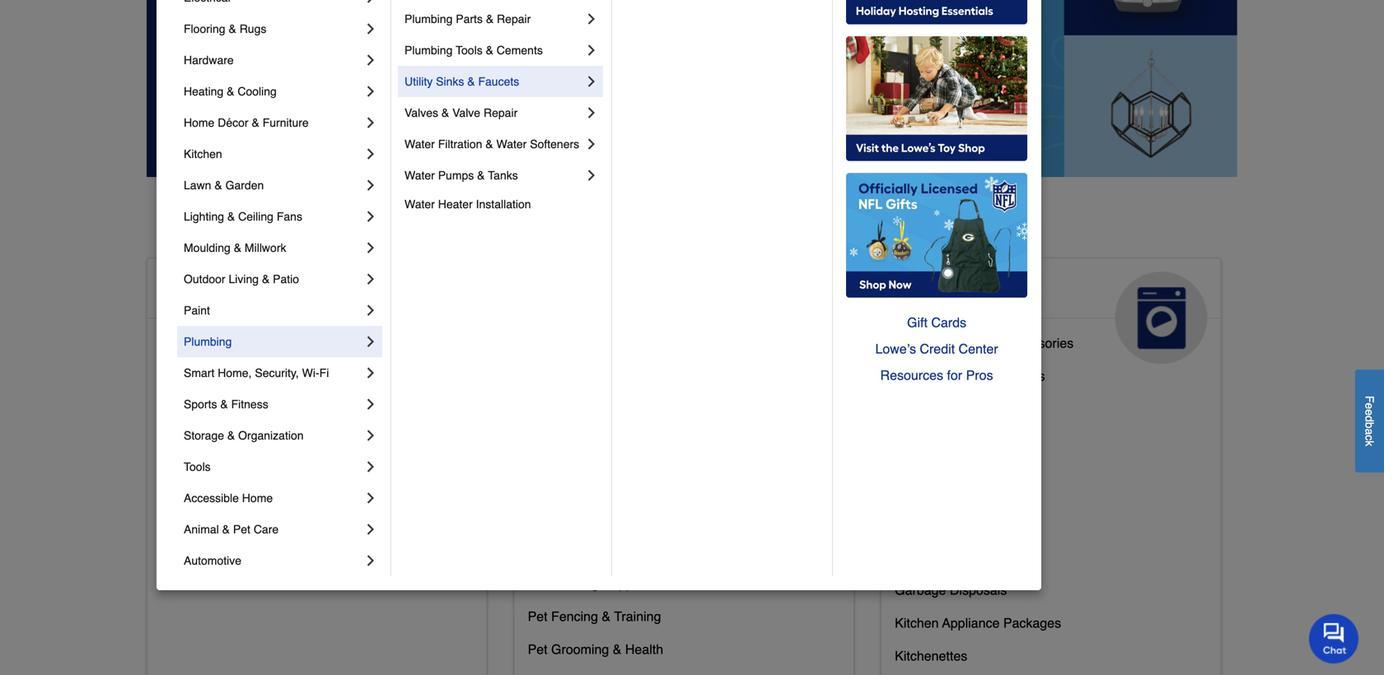 Task type: locate. For each thing, give the bounding box(es) containing it.
appliance parts & accessories
[[895, 336, 1074, 351]]

1 vertical spatial furniture
[[653, 395, 706, 410]]

furniture up kitchen link
[[263, 116, 309, 129]]

heating
[[184, 85, 224, 98]]

pet for pet doors & gates
[[528, 543, 548, 559]]

plumbing up smart
[[184, 335, 232, 349]]

accessible for accessible kitchen link
[[161, 435, 224, 450]]

livestock
[[528, 362, 583, 377]]

chevron right image for plumbing
[[363, 334, 379, 350]]

organization
[[238, 429, 304, 443]]

cleaning
[[551, 428, 603, 443]]

1 vertical spatial plumbing
[[405, 44, 453, 57]]

wine
[[968, 369, 998, 384]]

kitchen appliance packages link
[[895, 612, 1062, 645]]

e
[[1364, 403, 1377, 410], [1364, 410, 1377, 416]]

accessible inside 'link'
[[161, 369, 224, 384]]

2 horizontal spatial kitchen
[[895, 616, 939, 631]]

cements
[[497, 44, 543, 57]]

utility sinks & faucets
[[405, 75, 519, 88]]

chevron right image for accessible home
[[363, 490, 379, 507]]

water inside "water heater installation" link
[[405, 198, 435, 211]]

entry
[[227, 402, 258, 417]]

1 horizontal spatial animal & pet care link
[[515, 259, 854, 364]]

0 vertical spatial supplies
[[587, 362, 637, 377]]

water down valves
[[405, 138, 435, 151]]

storage & organization link
[[184, 420, 363, 452]]

daily assistance
[[161, 468, 257, 483]]

parts down cards
[[957, 336, 988, 351]]

1 vertical spatial accessories
[[616, 511, 686, 526]]

0 vertical spatial furniture
[[263, 116, 309, 129]]

pet
[[634, 279, 670, 305], [528, 395, 548, 410], [528, 428, 548, 443], [528, 459, 548, 475], [528, 511, 548, 526], [233, 523, 250, 537], [528, 543, 548, 559], [528, 576, 548, 592], [528, 609, 548, 625], [528, 642, 548, 658]]

fi
[[320, 367, 329, 380]]

chevron right image for plumbing tools & cements
[[584, 42, 600, 59]]

accessible up smart
[[161, 336, 224, 351]]

chevron right image for water pumps & tanks
[[584, 167, 600, 184]]

chevron right image for tools
[[363, 459, 379, 476]]

2 vertical spatial plumbing
[[184, 335, 232, 349]]

supplies down gates
[[603, 576, 653, 592]]

water up tanks on the top
[[497, 138, 527, 151]]

1 horizontal spatial kitchen
[[227, 435, 271, 450]]

1 vertical spatial animal & pet care
[[184, 523, 279, 537]]

animal up 'livestock'
[[528, 279, 605, 305]]

f e e d b a c k
[[1364, 396, 1377, 447]]

0 horizontal spatial parts
[[456, 12, 483, 26]]

credit
[[920, 342, 955, 357]]

houses,
[[589, 395, 637, 410]]

accessible home link
[[148, 259, 487, 364], [184, 483, 363, 514]]

kitchen for kitchen
[[184, 148, 222, 161]]

home down heating on the left top of page
[[184, 116, 215, 129]]

2 vertical spatial supplies
[[603, 576, 653, 592]]

water inside water pumps & tanks "link"
[[405, 169, 435, 182]]

accessible home link up 'wi-'
[[148, 259, 487, 364]]

water left heater
[[405, 198, 435, 211]]

care down 'physical'
[[254, 523, 279, 537]]

chevron right image for automotive
[[363, 553, 379, 570]]

0 vertical spatial parts
[[456, 12, 483, 26]]

e up the d
[[1364, 403, 1377, 410]]

chevron right image for paint
[[363, 302, 379, 319]]

care up 'livestock'
[[528, 305, 579, 331]]

utility sinks & faucets link
[[405, 66, 584, 97]]

tools link
[[184, 452, 363, 483]]

0 vertical spatial repair
[[497, 12, 531, 26]]

training
[[614, 609, 661, 625]]

feeding
[[551, 576, 599, 592]]

wheelchairs & mobility aids link
[[161, 530, 323, 563]]

kitchen down accessible entry & home link
[[227, 435, 271, 450]]

chillers
[[1001, 369, 1045, 384]]

0 vertical spatial animal & pet care link
[[515, 259, 854, 364]]

accessible for accessible bedroom 'link'
[[161, 369, 224, 384]]

moulding
[[184, 241, 231, 255]]

appliances image
[[1116, 272, 1208, 364]]

1 horizontal spatial care
[[528, 305, 579, 331]]

animal down relief
[[184, 523, 219, 537]]

1 horizontal spatial parts
[[957, 336, 988, 351]]

0 vertical spatial plumbing
[[405, 12, 453, 26]]

automotive link
[[184, 546, 363, 577]]

animal & pet care down relief
[[184, 523, 279, 537]]

0 horizontal spatial kitchen
[[184, 148, 222, 161]]

0 horizontal spatial animal
[[184, 523, 219, 537]]

plumbing for plumbing parts & repair
[[405, 12, 453, 26]]

pet clothing & accessories link
[[528, 507, 686, 540]]

accessible home image
[[381, 272, 474, 364]]

home décor & furniture
[[184, 116, 309, 129]]

beverage & wine chillers
[[895, 369, 1045, 384]]

accessible up daily assistance
[[161, 435, 224, 450]]

0 horizontal spatial animal & pet care link
[[184, 514, 363, 546]]

0 horizontal spatial accessories
[[616, 511, 686, 526]]

plumbing tools & cements link
[[405, 35, 584, 66]]

water left 'pumps'
[[405, 169, 435, 182]]

parts up plumbing tools & cements
[[456, 12, 483, 26]]

accessories inside the 'pet clothing & accessories' link
[[616, 511, 686, 526]]

plumbing up plumbing tools & cements
[[405, 12, 453, 26]]

animal & pet care up livestock supplies on the left
[[528, 279, 670, 331]]

softeners
[[530, 138, 580, 151]]

pet fencing & training
[[528, 609, 661, 625]]

1 horizontal spatial accessories
[[1003, 336, 1074, 351]]

0 vertical spatial tools
[[456, 44, 483, 57]]

sports & fitness
[[184, 398, 268, 411]]

1 vertical spatial repair
[[484, 106, 518, 120]]

1 horizontal spatial furniture
[[653, 395, 706, 410]]

wheelchairs
[[161, 534, 233, 549]]

0 horizontal spatial tools
[[184, 461, 211, 474]]

e up 'b'
[[1364, 410, 1377, 416]]

accessories up chillers
[[1003, 336, 1074, 351]]

packages
[[1004, 616, 1062, 631]]

chevron right image for kitchen
[[363, 146, 379, 162]]

accessories up gates
[[616, 511, 686, 526]]

injury relief & physical therapy link
[[161, 497, 347, 530]]

1 vertical spatial care
[[254, 523, 279, 537]]

faucets
[[478, 75, 519, 88]]

0 vertical spatial animal
[[528, 279, 605, 305]]

accessible up sports
[[161, 369, 224, 384]]

0 vertical spatial kitchen
[[184, 148, 222, 161]]

garbage disposals link
[[895, 579, 1007, 612]]

chevron right image
[[584, 11, 600, 27], [584, 42, 600, 59], [363, 52, 379, 68], [584, 73, 600, 90], [584, 105, 600, 121], [363, 115, 379, 131], [363, 146, 379, 162], [363, 209, 379, 225], [363, 302, 379, 319], [363, 428, 379, 444], [363, 490, 379, 507]]

kitchen down garbage
[[895, 616, 939, 631]]

installation
[[476, 198, 531, 211]]

daily assistance link
[[161, 464, 257, 497]]

animal
[[528, 279, 605, 305], [184, 523, 219, 537]]

furniture up 'waste'
[[653, 395, 706, 410]]

& inside pet clippers, scissors & brushes
[[661, 459, 669, 475]]

assistance
[[193, 468, 257, 483]]

parts for plumbing
[[456, 12, 483, 26]]

1 vertical spatial tools
[[184, 461, 211, 474]]

tools inside plumbing tools & cements link
[[456, 44, 483, 57]]

chevron right image for sports & fitness
[[363, 396, 379, 413]]

care
[[528, 305, 579, 331], [254, 523, 279, 537]]

plumbing tools & cements
[[405, 44, 543, 57]]

water for water heater installation
[[405, 198, 435, 211]]

accessible up storage
[[161, 402, 224, 417]]

appliance
[[895, 336, 953, 351], [942, 616, 1000, 631]]

appliances link
[[882, 259, 1221, 364]]

1 horizontal spatial tools
[[456, 44, 483, 57]]

0 vertical spatial accessible home
[[161, 279, 352, 305]]

1 vertical spatial appliance
[[942, 616, 1000, 631]]

repair up 'cements'
[[497, 12, 531, 26]]

accessories inside appliance parts & accessories link
[[1003, 336, 1074, 351]]

kitchen up lawn
[[184, 148, 222, 161]]

supplies up the "houses," in the bottom of the page
[[587, 362, 637, 377]]

pet feeding supplies link
[[528, 573, 653, 606]]

enjoy savings year-round. no matter what you're shopping for, find what you need at a great price. image
[[147, 0, 1238, 177]]

appliance down disposals
[[942, 616, 1000, 631]]

repair down faucets
[[484, 106, 518, 120]]

0 vertical spatial appliance
[[895, 336, 953, 351]]

appliance parts & accessories link
[[895, 332, 1074, 365]]

plumbing inside plumbing tools & cements link
[[405, 44, 453, 57]]

flooring & rugs
[[184, 22, 267, 35]]

accessible bathroom link
[[161, 332, 285, 365]]

kitchen for kitchen appliance packages
[[895, 616, 939, 631]]

0 horizontal spatial care
[[254, 523, 279, 537]]

0 vertical spatial care
[[528, 305, 579, 331]]

accessible for accessible bathroom link on the left of page
[[161, 336, 224, 351]]

accessible
[[161, 279, 281, 305], [161, 336, 224, 351], [161, 369, 224, 384], [161, 402, 224, 417], [161, 435, 224, 450], [184, 492, 239, 505]]

hardware link
[[184, 45, 363, 76]]

lowe's credit center
[[876, 342, 999, 357]]

supplies right 'waste'
[[660, 428, 711, 443]]

plumbing up 'utility' in the left of the page
[[405, 44, 453, 57]]

plumbing inside plumbing link
[[184, 335, 232, 349]]

kitchenettes link
[[895, 645, 968, 676]]

1 horizontal spatial animal & pet care
[[528, 279, 670, 331]]

appliance inside kitchen appliance packages link
[[942, 616, 1000, 631]]

pet doors & gates link
[[528, 540, 638, 573]]

mobility
[[249, 534, 294, 549]]

chevron right image
[[363, 0, 379, 6], [363, 21, 379, 37], [363, 83, 379, 100], [584, 136, 600, 152], [584, 167, 600, 184], [363, 177, 379, 194], [363, 240, 379, 256], [363, 271, 379, 288], [363, 334, 379, 350], [363, 365, 379, 382], [363, 396, 379, 413], [363, 459, 379, 476], [363, 522, 379, 538], [363, 553, 379, 570]]

clippers,
[[551, 459, 603, 475]]

water pumps & tanks
[[405, 169, 518, 182]]

outdoor
[[184, 273, 225, 286]]

1 vertical spatial parts
[[957, 336, 988, 351]]

home up 'storage & organization' link
[[274, 402, 309, 417]]

chevron right image for lawn & garden
[[363, 177, 379, 194]]

paint link
[[184, 295, 363, 326]]

resources
[[881, 368, 944, 383]]

repair for plumbing parts & repair
[[497, 12, 531, 26]]

2 vertical spatial kitchen
[[895, 616, 939, 631]]

cards
[[932, 315, 967, 330]]

chevron right image for storage & organization
[[363, 428, 379, 444]]

chat invite button image
[[1310, 614, 1360, 664]]

animal & pet care image
[[748, 272, 841, 364]]

accessible bedroom link
[[161, 365, 281, 398]]

pet inside "link"
[[528, 609, 548, 625]]

appliance down the gift
[[895, 336, 953, 351]]

utility
[[405, 75, 433, 88]]

plumbing inside the plumbing parts & repair link
[[405, 12, 453, 26]]

accessible down daily assistance
[[184, 492, 239, 505]]

0 vertical spatial accessories
[[1003, 336, 1074, 351]]

pet inside pet clippers, scissors & brushes
[[528, 459, 548, 475]]

appliances
[[895, 279, 1018, 305]]

home down "moulding & millwork" link
[[288, 279, 352, 305]]

pet grooming & health link
[[528, 639, 664, 672]]

accessible home link up mobility
[[184, 483, 363, 514]]



Task type: describe. For each thing, give the bounding box(es) containing it.
garbage disposals
[[895, 583, 1007, 598]]

flooring
[[184, 22, 225, 35]]

beds,
[[551, 395, 585, 410]]

storage & organization
[[184, 429, 304, 443]]

chevron right image for flooring & rugs
[[363, 21, 379, 37]]

lawn & garden link
[[184, 170, 363, 201]]

pet inside animal & pet care
[[634, 279, 670, 305]]

sports & fitness link
[[184, 389, 363, 420]]

chevron right image for smart home, security, wi-fi
[[363, 365, 379, 382]]

home décor & furniture link
[[184, 107, 363, 138]]

wheelchairs & mobility aids
[[161, 534, 323, 549]]

chevron right image for hardware
[[363, 52, 379, 68]]

plumbing parts & repair
[[405, 12, 531, 26]]

visit the lowe's toy shop. image
[[846, 36, 1028, 162]]

security,
[[255, 367, 299, 380]]

living
[[229, 273, 259, 286]]

automotive
[[184, 555, 242, 568]]

parts for appliance
[[957, 336, 988, 351]]

gift
[[907, 315, 928, 330]]

plumbing parts & repair link
[[405, 3, 584, 35]]

fencing
[[551, 609, 598, 625]]

physical
[[246, 501, 296, 516]]

cooling
[[238, 85, 277, 98]]

appliance inside appliance parts & accessories link
[[895, 336, 953, 351]]

1 vertical spatial animal & pet care link
[[184, 514, 363, 546]]

home down tools link
[[242, 492, 273, 505]]

water for water filtration & water softeners
[[405, 138, 435, 151]]

filtration
[[438, 138, 482, 151]]

1 vertical spatial animal
[[184, 523, 219, 537]]

chevron right image for valves & valve repair
[[584, 105, 600, 121]]

outdoor living & patio
[[184, 273, 299, 286]]

pet for pet clothing & accessories
[[528, 511, 548, 526]]

chevron right image for plumbing parts & repair
[[584, 11, 600, 27]]

1 vertical spatial accessible home
[[184, 492, 273, 505]]

gift cards
[[907, 315, 967, 330]]

holiday hosting essentials. image
[[846, 0, 1028, 25]]

1 vertical spatial accessible home link
[[184, 483, 363, 514]]

lawn
[[184, 179, 211, 192]]

repair for valves & valve repair
[[484, 106, 518, 120]]

& inside animal & pet care
[[611, 279, 628, 305]]

smart home, security, wi-fi link
[[184, 358, 363, 389]]

daily
[[161, 468, 190, 483]]

relief
[[197, 501, 230, 516]]

paint
[[184, 304, 210, 317]]

accessible bedroom
[[161, 369, 281, 384]]

1 vertical spatial kitchen
[[227, 435, 271, 450]]

water for water pumps & tanks
[[405, 169, 435, 182]]

accessories for pet clothing & accessories
[[616, 511, 686, 526]]

water heater installation link
[[405, 191, 600, 218]]

d
[[1364, 416, 1377, 423]]

valves & valve repair
[[405, 106, 518, 120]]

f
[[1364, 396, 1377, 403]]

injury
[[161, 501, 193, 516]]

0 vertical spatial animal & pet care
[[528, 279, 670, 331]]

tools inside tools link
[[184, 461, 211, 474]]

gates
[[603, 543, 638, 559]]

lowe's credit center link
[[846, 336, 1028, 363]]

water heater installation
[[405, 198, 531, 211]]

kitchen link
[[184, 138, 363, 170]]

resources for pros
[[881, 368, 994, 383]]

kitchenettes
[[895, 649, 968, 664]]

chevron right image for water filtration & water softeners
[[584, 136, 600, 152]]

wi-
[[302, 367, 320, 380]]

beverage & wine chillers link
[[895, 365, 1045, 398]]

2 e from the top
[[1364, 410, 1377, 416]]

heating & cooling link
[[184, 76, 363, 107]]

pet for pet feeding supplies
[[528, 576, 548, 592]]

0 vertical spatial accessible home link
[[148, 259, 487, 364]]

chevron right image for animal & pet care
[[363, 522, 379, 538]]

moulding & millwork
[[184, 241, 286, 255]]

chevron right image for lighting & ceiling fans
[[363, 209, 379, 225]]

pet clippers, scissors & brushes
[[528, 459, 669, 494]]

0 horizontal spatial furniture
[[263, 116, 309, 129]]

water filtration & water softeners
[[405, 138, 580, 151]]

accessible entry & home link
[[161, 398, 309, 431]]

water filtration & water softeners link
[[405, 129, 584, 160]]

pet for pet clippers, scissors & brushes
[[528, 459, 548, 475]]

chevron right image for heating & cooling
[[363, 83, 379, 100]]

livestock supplies
[[528, 362, 637, 377]]

plumbing link
[[184, 326, 363, 358]]

valves
[[405, 106, 438, 120]]

livestock supplies link
[[528, 358, 637, 391]]

0 horizontal spatial animal & pet care
[[184, 523, 279, 537]]

moulding & millwork link
[[184, 232, 363, 264]]

officially licensed n f l gifts. shop now. image
[[846, 173, 1028, 298]]

lighting
[[184, 210, 224, 223]]

injury relief & physical therapy
[[161, 501, 347, 516]]

accessible for accessible entry & home link
[[161, 402, 224, 417]]

pet for pet beds, houses, & furniture
[[528, 395, 548, 410]]

accessories for appliance parts & accessories
[[1003, 336, 1074, 351]]

1 horizontal spatial animal
[[528, 279, 605, 305]]

sports
[[184, 398, 217, 411]]

a
[[1364, 429, 1377, 435]]

heater
[[438, 198, 473, 211]]

sinks
[[436, 75, 464, 88]]

k
[[1364, 441, 1377, 447]]

storage
[[184, 429, 224, 443]]

valve
[[453, 106, 481, 120]]

kitchen appliance packages
[[895, 616, 1062, 631]]

pet for pet fencing & training
[[528, 609, 548, 625]]

flooring & rugs link
[[184, 13, 363, 45]]

accessible kitchen
[[161, 435, 271, 450]]

pet feeding supplies
[[528, 576, 653, 592]]

accessible down moulding
[[161, 279, 281, 305]]

pet for pet cleaning & waste supplies
[[528, 428, 548, 443]]

bedroom
[[227, 369, 281, 384]]

1 vertical spatial supplies
[[660, 428, 711, 443]]

chevron right image for moulding & millwork
[[363, 240, 379, 256]]

pet fencing & training link
[[528, 606, 661, 639]]

chevron right image for outdoor living & patio
[[363, 271, 379, 288]]

for
[[947, 368, 963, 383]]

garbage
[[895, 583, 947, 598]]

resources for pros link
[[846, 363, 1028, 389]]

pet for pet grooming & health
[[528, 642, 548, 658]]

clothing
[[551, 511, 600, 526]]

plumbing for plumbing tools & cements
[[405, 44, 453, 57]]

chevron right image for utility sinks & faucets
[[584, 73, 600, 90]]

1 e from the top
[[1364, 403, 1377, 410]]

chevron right image for home décor & furniture
[[363, 115, 379, 131]]

hardware
[[184, 54, 234, 67]]

pet beds, houses, & furniture link
[[528, 391, 706, 424]]

water pumps & tanks link
[[405, 160, 584, 191]]

health
[[625, 642, 664, 658]]



Task type: vqa. For each thing, say whether or not it's contained in the screenshot.
Features
no



